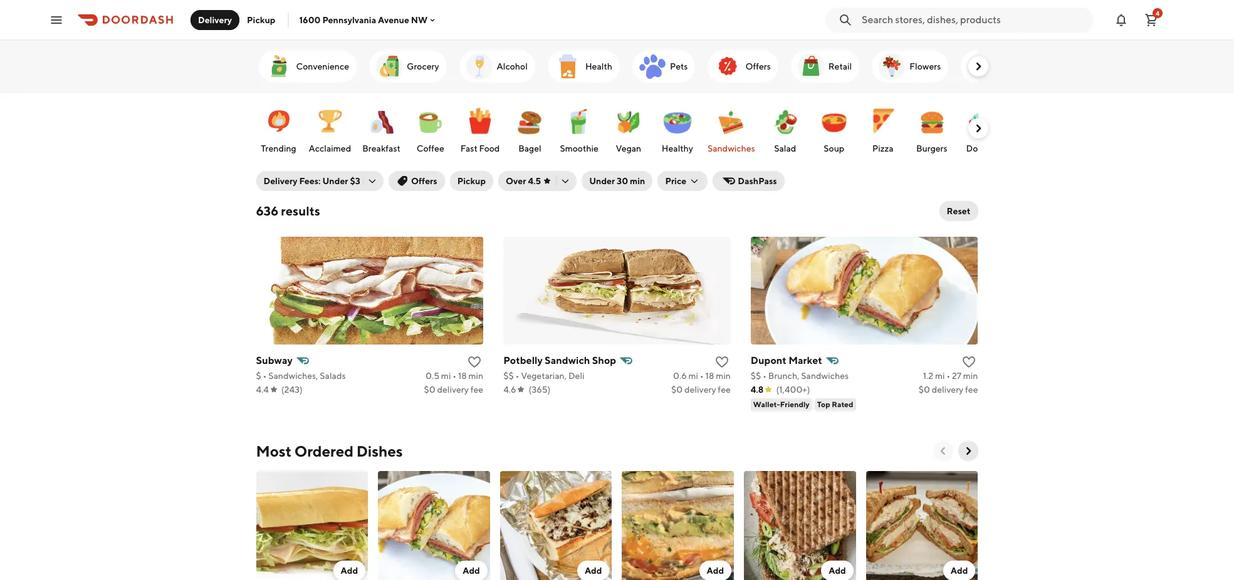 Task type: vqa. For each thing, say whether or not it's contained in the screenshot.
Click to add this store to your saved list icon for Subway
yes



Task type: locate. For each thing, give the bounding box(es) containing it.
min right 27
[[964, 371, 979, 381]]

under left 30 on the top
[[590, 176, 615, 186]]

3 mi from the left
[[936, 371, 946, 381]]

• up 4.8
[[763, 371, 767, 381]]

grocery
[[407, 61, 439, 71]]

convenience link
[[259, 50, 357, 83]]

sandwiches,
[[269, 371, 318, 381]]

4 add from the left
[[707, 566, 724, 576]]

18 right 0.5
[[458, 371, 467, 381]]

1 18 from the left
[[458, 371, 467, 381]]

pets
[[670, 61, 688, 71]]

fee
[[471, 385, 484, 395], [718, 385, 731, 395], [966, 385, 979, 395]]

click to add this store to your saved list image up 1.2 mi • 27 min
[[962, 355, 977, 370]]

under left "$3"
[[323, 176, 348, 186]]

• right 0.6
[[700, 371, 704, 381]]

rated
[[832, 400, 854, 410]]

pickup button
[[240, 10, 283, 30], [450, 171, 494, 191]]

5 • from the left
[[763, 371, 767, 381]]

4.8
[[751, 385, 764, 395]]

min for dupont market
[[964, 371, 979, 381]]

$​0 delivery fee
[[424, 385, 484, 395], [672, 385, 731, 395], [919, 385, 979, 395]]

3 click to add this store to your saved list image from the left
[[962, 355, 977, 370]]

1 horizontal spatial fee
[[718, 385, 731, 395]]

0 horizontal spatial mi
[[441, 371, 451, 381]]

1 click to add this store to your saved list image from the left
[[467, 355, 482, 370]]

$​0 for potbelly
[[672, 385, 683, 395]]

mi right 0.6
[[689, 371, 699, 381]]

min inside button
[[630, 176, 646, 186]]

$​0 down 0.5
[[424, 385, 436, 395]]

dupont
[[751, 355, 787, 367]]

2 • from the left
[[453, 371, 457, 381]]

food
[[479, 144, 500, 154]]

offers inside 'link'
[[746, 61, 771, 71]]

grocery image
[[374, 51, 405, 82]]

next button of carousel image down store search: begin typing to search for stores available on doordash text box
[[972, 60, 985, 73]]

1 horizontal spatial pickup
[[458, 176, 486, 186]]

1 horizontal spatial click to add this store to your saved list image
[[715, 355, 730, 370]]

3 fee from the left
[[966, 385, 979, 395]]

offers inside button
[[411, 176, 438, 186]]

0 vertical spatial offers
[[746, 61, 771, 71]]

soup
[[824, 144, 845, 154]]

$​0 down 0.6
[[672, 385, 683, 395]]

0.5
[[426, 371, 440, 381]]

0 horizontal spatial under
[[323, 176, 348, 186]]

flowers image
[[878, 51, 908, 82]]

3 $​0 from the left
[[919, 385, 931, 395]]

friendly
[[781, 400, 810, 410]]

delivery
[[198, 15, 232, 25], [264, 176, 298, 186]]

0 horizontal spatial delivery
[[437, 385, 469, 395]]

2 under from the left
[[590, 176, 615, 186]]

636 results
[[256, 204, 320, 218]]

$ • sandwiches, salads
[[256, 371, 346, 381]]

market
[[789, 355, 823, 367]]

$$ up 4.6
[[504, 371, 514, 381]]

min right 30 on the top
[[630, 176, 646, 186]]

0 horizontal spatial 18
[[458, 371, 467, 381]]

• right $ at the left bottom of page
[[263, 371, 267, 381]]

min right 0.6
[[716, 371, 731, 381]]

previous button of carousel image
[[937, 445, 950, 458]]

2 click to add this store to your saved list image from the left
[[715, 355, 730, 370]]

offers
[[746, 61, 771, 71], [411, 176, 438, 186]]

0 vertical spatial delivery
[[198, 15, 232, 25]]

delivery down 1.2 mi • 27 min
[[932, 385, 964, 395]]

dishes
[[357, 443, 403, 460]]

sandwiches
[[708, 144, 756, 154], [802, 371, 849, 381]]

fee down the 0.6 mi • 18 min
[[718, 385, 731, 395]]

$$ for potbelly
[[504, 371, 514, 381]]

2 horizontal spatial $​0
[[919, 385, 931, 395]]

0 horizontal spatial $​0
[[424, 385, 436, 395]]

add button
[[333, 561, 366, 581], [455, 561, 488, 581], [578, 561, 610, 581], [578, 561, 610, 581], [700, 561, 732, 581], [700, 561, 732, 581], [822, 561, 854, 581], [822, 561, 854, 581], [944, 561, 976, 581]]

0 vertical spatial pickup
[[247, 15, 276, 25]]

0 horizontal spatial click to add this store to your saved list image
[[467, 355, 482, 370]]

4 • from the left
[[700, 371, 704, 381]]

4.5
[[528, 176, 541, 186]]

add
[[341, 566, 358, 576], [463, 566, 480, 576], [585, 566, 602, 576], [707, 566, 724, 576], [829, 566, 847, 576], [951, 566, 969, 576]]

$​0 down "1.2"
[[919, 385, 931, 395]]

1 horizontal spatial pickup button
[[450, 171, 494, 191]]

1 $​0 from the left
[[424, 385, 436, 395]]

1 horizontal spatial delivery
[[685, 385, 717, 395]]

1 next button of carousel image from the top
[[972, 60, 985, 73]]

• up 4.6
[[516, 371, 520, 381]]

over 4.5 button
[[499, 171, 577, 191]]

0 vertical spatial pickup button
[[240, 10, 283, 30]]

fee for dupont
[[966, 385, 979, 395]]

pennsylvania
[[323, 15, 376, 25]]

$
[[256, 371, 261, 381]]

nw
[[411, 15, 428, 25]]

price
[[666, 176, 687, 186]]

0 vertical spatial sandwiches
[[708, 144, 756, 154]]

fees:
[[299, 176, 321, 186]]

mi
[[441, 371, 451, 381], [689, 371, 699, 381], [936, 371, 946, 381]]

avenue
[[378, 15, 410, 25]]

potbelly sandwich shop
[[504, 355, 617, 367]]

1 fee from the left
[[471, 385, 484, 395]]

fast
[[461, 144, 478, 154]]

open menu image
[[49, 12, 64, 27]]

1 vertical spatial pickup
[[458, 176, 486, 186]]

grocery link
[[369, 50, 447, 83]]

fee for potbelly
[[718, 385, 731, 395]]

pickup button down fast
[[450, 171, 494, 191]]

wallet-friendly
[[754, 400, 810, 410]]

2 mi from the left
[[689, 371, 699, 381]]

pickup down fast
[[458, 176, 486, 186]]

$​0 delivery fee down 1.2 mi • 27 min
[[919, 385, 979, 395]]

$$ • brunch, sandwiches
[[751, 371, 849, 381]]

1600
[[299, 15, 321, 25]]

2 $​0 delivery fee from the left
[[672, 385, 731, 395]]

fast food
[[461, 144, 500, 154]]

0 horizontal spatial offers
[[411, 176, 438, 186]]

2 add from the left
[[463, 566, 480, 576]]

health link
[[548, 50, 620, 83]]

delivery fees: under $3
[[264, 176, 361, 186]]

delivery
[[437, 385, 469, 395], [685, 385, 717, 395], [932, 385, 964, 395]]

fee down 0.5 mi • 18 min
[[471, 385, 484, 395]]

next button of carousel image
[[962, 445, 975, 458]]

$​0 delivery fee down the 0.6 mi • 18 min
[[672, 385, 731, 395]]

0 horizontal spatial fee
[[471, 385, 484, 395]]

delivery for delivery fees: under $3
[[264, 176, 298, 186]]

burgers
[[917, 144, 948, 154]]

next button of carousel image up donuts
[[972, 122, 985, 135]]

top
[[818, 400, 831, 410]]

min right 0.5
[[469, 371, 484, 381]]

delivery down 0.5 mi • 18 min
[[437, 385, 469, 395]]

1 horizontal spatial under
[[590, 176, 615, 186]]

1 horizontal spatial mi
[[689, 371, 699, 381]]

$$ for dupont
[[751, 371, 762, 381]]

next button of carousel image
[[972, 60, 985, 73], [972, 122, 985, 135]]

click to add this store to your saved list image
[[467, 355, 482, 370], [715, 355, 730, 370], [962, 355, 977, 370]]

0.5 mi • 18 min
[[426, 371, 484, 381]]

1 $​0 delivery fee from the left
[[424, 385, 484, 395]]

coffee
[[417, 144, 445, 154]]

most ordered dishes
[[256, 443, 403, 460]]

• right 0.5
[[453, 371, 457, 381]]

•
[[263, 371, 267, 381], [453, 371, 457, 381], [516, 371, 520, 381], [700, 371, 704, 381], [763, 371, 767, 381], [947, 371, 951, 381]]

sandwiches down market
[[802, 371, 849, 381]]

pickup right delivery "button"
[[247, 15, 276, 25]]

1 vertical spatial pickup button
[[450, 171, 494, 191]]

$3
[[350, 176, 361, 186]]

0 horizontal spatial pickup button
[[240, 10, 283, 30]]

click to add this store to your saved list image up the 0.6 mi • 18 min
[[715, 355, 730, 370]]

$$ up 4.8
[[751, 371, 762, 381]]

top rated
[[818, 400, 854, 410]]

most
[[256, 443, 292, 460]]

2 horizontal spatial click to add this store to your saved list image
[[962, 355, 977, 370]]

offers down coffee
[[411, 176, 438, 186]]

breakfast
[[363, 144, 401, 154]]

0 horizontal spatial $​0 delivery fee
[[424, 385, 484, 395]]

wallet-
[[754, 400, 781, 410]]

offers right 'offers' image
[[746, 61, 771, 71]]

18 right 0.6
[[706, 371, 715, 381]]

2 18 from the left
[[706, 371, 715, 381]]

1 horizontal spatial $$
[[751, 371, 762, 381]]

1 $$ from the left
[[504, 371, 514, 381]]

dashpass
[[738, 176, 777, 186]]

1 vertical spatial delivery
[[264, 176, 298, 186]]

2 fee from the left
[[718, 385, 731, 395]]

0 horizontal spatial $$
[[504, 371, 514, 381]]

delivery inside "button"
[[198, 15, 232, 25]]

2 horizontal spatial $​0 delivery fee
[[919, 385, 979, 395]]

1.2 mi • 27 min
[[924, 371, 979, 381]]

18
[[458, 371, 467, 381], [706, 371, 715, 381]]

fee down 1.2 mi • 27 min
[[966, 385, 979, 395]]

sandwiches up the dashpass button
[[708, 144, 756, 154]]

potbelly
[[504, 355, 543, 367]]

smoothie
[[560, 144, 599, 154]]

1 horizontal spatial $​0 delivery fee
[[672, 385, 731, 395]]

pickup
[[247, 15, 276, 25], [458, 176, 486, 186]]

delivery for potbelly
[[685, 385, 717, 395]]

1 horizontal spatial delivery
[[264, 176, 298, 186]]

$​0
[[424, 385, 436, 395], [672, 385, 683, 395], [919, 385, 931, 395]]

2 $$ from the left
[[751, 371, 762, 381]]

mi for potbelly
[[689, 371, 699, 381]]

2 $​0 from the left
[[672, 385, 683, 395]]

• left 27
[[947, 371, 951, 381]]

0 horizontal spatial delivery
[[198, 15, 232, 25]]

2 horizontal spatial mi
[[936, 371, 946, 381]]

delivery down the 0.6 mi • 18 min
[[685, 385, 717, 395]]

1 horizontal spatial sandwiches
[[802, 371, 849, 381]]

$​0 delivery fee down 0.5 mi • 18 min
[[424, 385, 484, 395]]

(1,400+)
[[777, 385, 811, 395]]

pickup button left 1600
[[240, 10, 283, 30]]

offers button
[[389, 171, 445, 191]]

dashpass button
[[713, 171, 785, 191]]

$​0 delivery fee for dupont
[[919, 385, 979, 395]]

2 horizontal spatial delivery
[[932, 385, 964, 395]]

$​0 delivery fee for potbelly
[[672, 385, 731, 395]]

pets link
[[633, 50, 696, 83]]

2 delivery from the left
[[685, 385, 717, 395]]

mi right "1.2"
[[936, 371, 946, 381]]

3 delivery from the left
[[932, 385, 964, 395]]

2 horizontal spatial fee
[[966, 385, 979, 395]]

1 horizontal spatial offers
[[746, 61, 771, 71]]

1 horizontal spatial 18
[[706, 371, 715, 381]]

click to add this store to your saved list image up 0.5 mi • 18 min
[[467, 355, 482, 370]]

reset button
[[940, 201, 979, 221]]

1 vertical spatial offers
[[411, 176, 438, 186]]

mi right 0.5
[[441, 371, 451, 381]]

3 $​0 delivery fee from the left
[[919, 385, 979, 395]]

6 • from the left
[[947, 371, 951, 381]]

0 vertical spatial next button of carousel image
[[972, 60, 985, 73]]

trending
[[261, 144, 296, 154]]

1 horizontal spatial $​0
[[672, 385, 683, 395]]

1 vertical spatial next button of carousel image
[[972, 122, 985, 135]]

alcohol link
[[459, 50, 536, 83]]



Task type: describe. For each thing, give the bounding box(es) containing it.
1 under from the left
[[323, 176, 348, 186]]

price button
[[658, 171, 708, 191]]

4
[[1156, 9, 1160, 17]]

6 add from the left
[[951, 566, 969, 576]]

health image
[[553, 51, 583, 82]]

1 add from the left
[[341, 566, 358, 576]]

$​0 for dupont
[[919, 385, 931, 395]]

vegetarian,
[[521, 371, 567, 381]]

1600 pennsylvania avenue nw button
[[299, 15, 438, 25]]

0 horizontal spatial pickup
[[247, 15, 276, 25]]

18 for subway
[[458, 371, 467, 381]]

sandwich
[[545, 355, 590, 367]]

retail
[[829, 61, 853, 71]]

30
[[617, 176, 628, 186]]

1 vertical spatial sandwiches
[[802, 371, 849, 381]]

retail image
[[796, 51, 827, 82]]

(365)
[[529, 385, 551, 395]]

notification bell image
[[1115, 12, 1130, 27]]

flowers
[[910, 61, 942, 71]]

3 • from the left
[[516, 371, 520, 381]]

results
[[281, 204, 320, 218]]

27
[[953, 371, 962, 381]]

reset
[[947, 206, 971, 216]]

Store search: begin typing to search for stores available on DoorDash text field
[[862, 13, 1087, 27]]

4.4
[[256, 385, 269, 395]]

acclaimed
[[309, 144, 351, 154]]

offers image
[[713, 51, 743, 82]]

min for potbelly sandwich shop
[[716, 371, 731, 381]]

bagel
[[519, 144, 542, 154]]

1 delivery from the left
[[437, 385, 469, 395]]

1 • from the left
[[263, 371, 267, 381]]

healthy
[[662, 144, 694, 154]]

over 4.5
[[506, 176, 541, 186]]

1.2
[[924, 371, 934, 381]]

ordered
[[295, 443, 354, 460]]

dupont market
[[751, 355, 823, 367]]

donuts
[[967, 144, 996, 154]]

flowers link
[[873, 50, 949, 83]]

acclaimed link
[[306, 100, 354, 157]]

3 add from the left
[[585, 566, 602, 576]]

1600 pennsylvania avenue nw
[[299, 15, 428, 25]]

min for subway
[[469, 371, 484, 381]]

health
[[586, 61, 613, 71]]

pizza
[[873, 144, 894, 154]]

offers link
[[708, 50, 779, 83]]

636
[[256, 204, 279, 218]]

1 items, open order cart image
[[1145, 12, 1160, 27]]

pets image
[[638, 51, 668, 82]]

0.6 mi • 18 min
[[674, 371, 731, 381]]

brunch,
[[769, 371, 800, 381]]

2 next button of carousel image from the top
[[972, 122, 985, 135]]

under 30 min
[[590, 176, 646, 186]]

click to add this store to your saved list image for dupont
[[962, 355, 977, 370]]

under inside button
[[590, 176, 615, 186]]

4.6
[[504, 385, 516, 395]]

0.6
[[674, 371, 687, 381]]

delivery button
[[191, 10, 240, 30]]

salads
[[320, 371, 346, 381]]

catering image
[[967, 51, 997, 82]]

1 mi from the left
[[441, 371, 451, 381]]

subway
[[256, 355, 293, 367]]

18 for potbelly sandwich shop
[[706, 371, 715, 381]]

convenience
[[296, 61, 349, 71]]

click to add this store to your saved list image for potbelly
[[715, 355, 730, 370]]

$$ • vegetarian, deli
[[504, 371, 585, 381]]

mi for dupont
[[936, 371, 946, 381]]

salad
[[775, 144, 797, 154]]

0 horizontal spatial sandwiches
[[708, 144, 756, 154]]

retail link
[[791, 50, 860, 83]]

over
[[506, 176, 527, 186]]

alcohol
[[497, 61, 528, 71]]

5 add from the left
[[829, 566, 847, 576]]

delivery for delivery
[[198, 15, 232, 25]]

vegan
[[616, 144, 642, 154]]

delivery for dupont
[[932, 385, 964, 395]]

under 30 min button
[[582, 171, 653, 191]]

shop
[[592, 355, 617, 367]]

deli
[[569, 371, 585, 381]]

(243)
[[281, 385, 303, 395]]

alcohol image
[[464, 51, 495, 82]]

4 button
[[1140, 7, 1165, 32]]

convenience image
[[264, 51, 294, 82]]

trending link
[[257, 100, 300, 157]]



